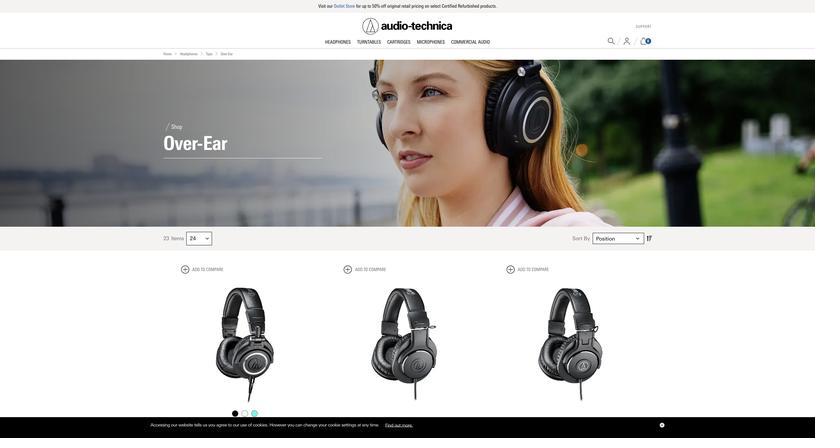 Task type: locate. For each thing, give the bounding box(es) containing it.
3 breadcrumbs image from the left
[[215, 52, 218, 55]]

visit our outlet store for up to 50%-off original retail pricing on select certified refurbished products.
[[318, 3, 497, 9]]

carrat down image
[[206, 237, 209, 240]]

you
[[208, 422, 215, 428], [287, 422, 294, 428]]

0 vertical spatial ear
[[228, 52, 233, 56]]

find
[[385, 422, 393, 428]]

home link
[[163, 51, 172, 57]]

over- right type
[[221, 52, 228, 56]]

0 horizontal spatial headphones
[[180, 52, 198, 56]]

1 breadcrumbs image from the left
[[174, 52, 177, 55]]

cartridges
[[387, 39, 410, 45]]

website
[[178, 422, 193, 428]]

products.
[[480, 3, 497, 9]]

headphones left the turntables
[[325, 39, 351, 45]]

over-
[[221, 52, 228, 56], [163, 132, 203, 155]]

commercial
[[451, 39, 477, 45]]

2 breadcrumbs image from the left
[[200, 52, 203, 55]]

2 horizontal spatial add
[[518, 267, 525, 272]]

over-ear
[[221, 52, 233, 56], [163, 132, 227, 155]]

set descending direction image
[[647, 235, 652, 243]]

0 vertical spatial headphones
[[325, 39, 351, 45]]

microphones
[[417, 39, 445, 45]]

1 horizontal spatial add to compare button
[[344, 266, 386, 274]]

over- down shop
[[163, 132, 203, 155]]

add to compare for ath-m20x l professional studio monitor headphones image at the bottom of the page
[[355, 267, 386, 272]]

1 vertical spatial divider line image
[[163, 123, 171, 131]]

compare for ath-m30x l professional studio monitor headphones image
[[532, 267, 549, 272]]

our right visit
[[327, 3, 333, 9]]

0 horizontal spatial add to compare
[[192, 267, 223, 272]]

2 compare from the left
[[369, 267, 386, 272]]

0 horizontal spatial divider line image
[[163, 123, 171, 131]]

0 horizontal spatial headphones link
[[180, 51, 198, 57]]

0 horizontal spatial ear
[[203, 132, 227, 155]]

1 horizontal spatial headphones link
[[322, 39, 354, 45]]

add to compare button for ath-m30x l professional studio monitor headphones image
[[507, 266, 549, 274]]

1 vertical spatial over-ear
[[163, 132, 227, 155]]

option group
[[180, 409, 309, 419]]

3 add from the left
[[518, 267, 525, 272]]

0 vertical spatial over-ear
[[221, 52, 233, 56]]

0 link
[[640, 38, 652, 45]]

1 compare from the left
[[206, 267, 223, 272]]

1 vertical spatial headphones link
[[180, 51, 198, 57]]

2 add to compare from the left
[[355, 267, 386, 272]]

headphones link
[[322, 39, 354, 45], [180, 51, 198, 57]]

commercial audio
[[451, 39, 490, 45]]

pricing
[[412, 3, 424, 9]]

0 vertical spatial divider line image
[[617, 37, 621, 45]]

breadcrumbs image left type
[[200, 52, 203, 55]]

2 horizontal spatial breadcrumbs image
[[215, 52, 218, 55]]

for
[[356, 3, 361, 9]]

1 add to compare button from the left
[[181, 266, 223, 274]]

our left use
[[233, 422, 239, 428]]

0 horizontal spatial breadcrumbs image
[[174, 52, 177, 55]]

over-ear for first breadcrumbs icon from right
[[221, 52, 233, 56]]

1 horizontal spatial headphones
[[325, 39, 351, 45]]

divider line image
[[617, 37, 621, 45], [163, 123, 171, 131]]

retail
[[402, 3, 410, 9]]

1 you from the left
[[208, 422, 215, 428]]

off
[[381, 3, 386, 9]]

ear for leftmost divider line image
[[203, 132, 227, 155]]

2 horizontal spatial add to compare
[[518, 267, 549, 272]]

1 horizontal spatial you
[[287, 422, 294, 428]]

select
[[430, 3, 441, 9]]

1 horizontal spatial add
[[355, 267, 363, 272]]

however
[[269, 422, 286, 428]]

ear
[[228, 52, 233, 56], [203, 132, 227, 155]]

over- for first breadcrumbs icon from right
[[221, 52, 228, 56]]

2 horizontal spatial our
[[327, 3, 333, 9]]

1 horizontal spatial our
[[233, 422, 239, 428]]

1 horizontal spatial add to compare
[[355, 267, 386, 272]]

over-ear for leftmost divider line image
[[163, 132, 227, 155]]

compare
[[206, 267, 223, 272], [369, 267, 386, 272], [532, 267, 549, 272]]

agree
[[216, 422, 227, 428]]

over- for leftmost divider line image
[[163, 132, 203, 155]]

add to compare
[[192, 267, 223, 272], [355, 267, 386, 272], [518, 267, 549, 272]]

cookies.
[[253, 422, 268, 428]]

up
[[362, 3, 366, 9]]

ath-m30x l professional studio monitor headphones image
[[507, 279, 634, 406]]

turntables link
[[354, 39, 384, 45]]

add to compare for ath-m30x l professional studio monitor headphones image
[[518, 267, 549, 272]]

on
[[425, 3, 429, 9]]

1 vertical spatial over-
[[163, 132, 203, 155]]

1 horizontal spatial over-
[[221, 52, 228, 56]]

ear for first breadcrumbs icon from right
[[228, 52, 233, 56]]

2 horizontal spatial add to compare button
[[507, 266, 549, 274]]

headphones link left the turntables
[[322, 39, 354, 45]]

over-ear down shop
[[163, 132, 227, 155]]

tells
[[194, 422, 202, 428]]

breadcrumbs image right type
[[215, 52, 218, 55]]

1 vertical spatial headphones
[[180, 52, 198, 56]]

0 horizontal spatial compare
[[206, 267, 223, 272]]

compare for ath-m20x l professional studio monitor headphones image at the bottom of the page
[[369, 267, 386, 272]]

you right us
[[208, 422, 215, 428]]

headphones
[[325, 39, 351, 45], [180, 52, 198, 56]]

commercial audio link
[[448, 39, 493, 45]]

outlet
[[334, 3, 345, 9]]

turntables
[[357, 39, 381, 45]]

23
[[163, 235, 169, 242]]

breadcrumbs image right home
[[174, 52, 177, 55]]

to
[[368, 3, 371, 9], [201, 267, 205, 272], [364, 267, 368, 272], [526, 267, 531, 272], [228, 422, 232, 428]]

can
[[295, 422, 302, 428]]

headphones link left type link
[[180, 51, 198, 57]]

2 add from the left
[[355, 267, 363, 272]]

add to compare button
[[181, 266, 223, 274], [344, 266, 386, 274], [507, 266, 549, 274]]

1 add to compare from the left
[[192, 267, 223, 272]]

over-ear right type
[[221, 52, 233, 56]]

0 horizontal spatial add
[[192, 267, 200, 272]]

store
[[346, 3, 355, 9]]

breadcrumbs image
[[174, 52, 177, 55], [200, 52, 203, 55], [215, 52, 218, 55]]

our left website
[[171, 422, 177, 428]]

3 add to compare from the left
[[518, 267, 549, 272]]

1 horizontal spatial breadcrumbs image
[[200, 52, 203, 55]]

you left can
[[287, 422, 294, 428]]

2 add to compare button from the left
[[344, 266, 386, 274]]

outlet store link
[[334, 3, 355, 9]]

our
[[327, 3, 333, 9], [171, 422, 177, 428], [233, 422, 239, 428]]

1 vertical spatial ear
[[203, 132, 227, 155]]

0 horizontal spatial our
[[171, 422, 177, 428]]

headphones left type
[[180, 52, 198, 56]]

image of ath-m50x image
[[181, 279, 308, 406]]

0 horizontal spatial add to compare button
[[181, 266, 223, 274]]

add
[[192, 267, 200, 272], [355, 267, 363, 272], [518, 267, 525, 272]]

accessing
[[151, 422, 170, 428]]

3 add to compare button from the left
[[507, 266, 549, 274]]

0 vertical spatial over-
[[221, 52, 228, 56]]

2 horizontal spatial compare
[[532, 267, 549, 272]]

3 compare from the left
[[532, 267, 549, 272]]

1 horizontal spatial compare
[[369, 267, 386, 272]]

1 horizontal spatial ear
[[228, 52, 233, 56]]

sort by
[[572, 236, 590, 242]]

0 horizontal spatial over-
[[163, 132, 203, 155]]

0 horizontal spatial you
[[208, 422, 215, 428]]



Task type: describe. For each thing, give the bounding box(es) containing it.
carrat down image
[[636, 237, 639, 240]]

50%-
[[372, 3, 381, 9]]

add to compare button for ath-m20x l professional studio monitor headphones image at the bottom of the page
[[344, 266, 386, 274]]

add for ath-m30x l professional studio monitor headphones image
[[518, 267, 525, 272]]

23 items
[[163, 235, 184, 242]]

magnifying glass image
[[608, 38, 615, 45]]

2 you from the left
[[287, 422, 294, 428]]

find out more.
[[385, 422, 413, 428]]

0
[[647, 39, 649, 43]]

us
[[203, 422, 207, 428]]

audio
[[478, 39, 490, 45]]

divider line image
[[634, 37, 638, 45]]

your
[[318, 422, 327, 428]]

support link
[[636, 24, 652, 29]]

home
[[163, 52, 172, 56]]

accessing our website tells us you agree to our use of cookies. however you can change your cookie settings at any time.
[[151, 422, 380, 428]]

over ear image
[[0, 60, 815, 227]]

ath-m20x l professional studio monitor headphones image
[[344, 279, 471, 406]]

change
[[303, 422, 317, 428]]

use
[[240, 422, 247, 428]]

store logo image
[[363, 18, 452, 35]]

certified
[[442, 3, 457, 9]]

headphones for the top headphones link
[[325, 39, 351, 45]]

settings
[[341, 422, 356, 428]]

breadcrumbs image for headphones
[[174, 52, 177, 55]]

refurbished
[[458, 3, 479, 9]]

items
[[171, 235, 184, 242]]

0 vertical spatial headphones link
[[322, 39, 354, 45]]

any
[[362, 422, 369, 428]]

support
[[636, 24, 652, 29]]

more.
[[402, 422, 413, 428]]

cookie
[[328, 422, 340, 428]]

visit
[[318, 3, 326, 9]]

our for visit
[[327, 3, 333, 9]]

sort
[[572, 236, 582, 242]]

our for accessing
[[171, 422, 177, 428]]

cartridges link
[[384, 39, 414, 45]]

type
[[206, 52, 212, 56]]

out
[[394, 422, 401, 428]]

cross image
[[660, 424, 663, 427]]

by
[[584, 236, 590, 242]]

find out more. link
[[380, 420, 418, 430]]

breadcrumbs image for type
[[200, 52, 203, 55]]

1 add from the left
[[192, 267, 200, 272]]

at
[[357, 422, 361, 428]]

1 horizontal spatial divider line image
[[617, 37, 621, 45]]

add for ath-m20x l professional studio monitor headphones image at the bottom of the page
[[355, 267, 363, 272]]

original
[[387, 3, 400, 9]]

headphones for headphones link to the left
[[180, 52, 198, 56]]

microphones link
[[414, 39, 448, 45]]

of
[[248, 422, 252, 428]]

type link
[[206, 51, 212, 57]]

shop
[[171, 123, 182, 130]]

basket image
[[640, 38, 647, 45]]

time.
[[370, 422, 379, 428]]



Task type: vqa. For each thing, say whether or not it's contained in the screenshot.
2nd Add from the right
yes



